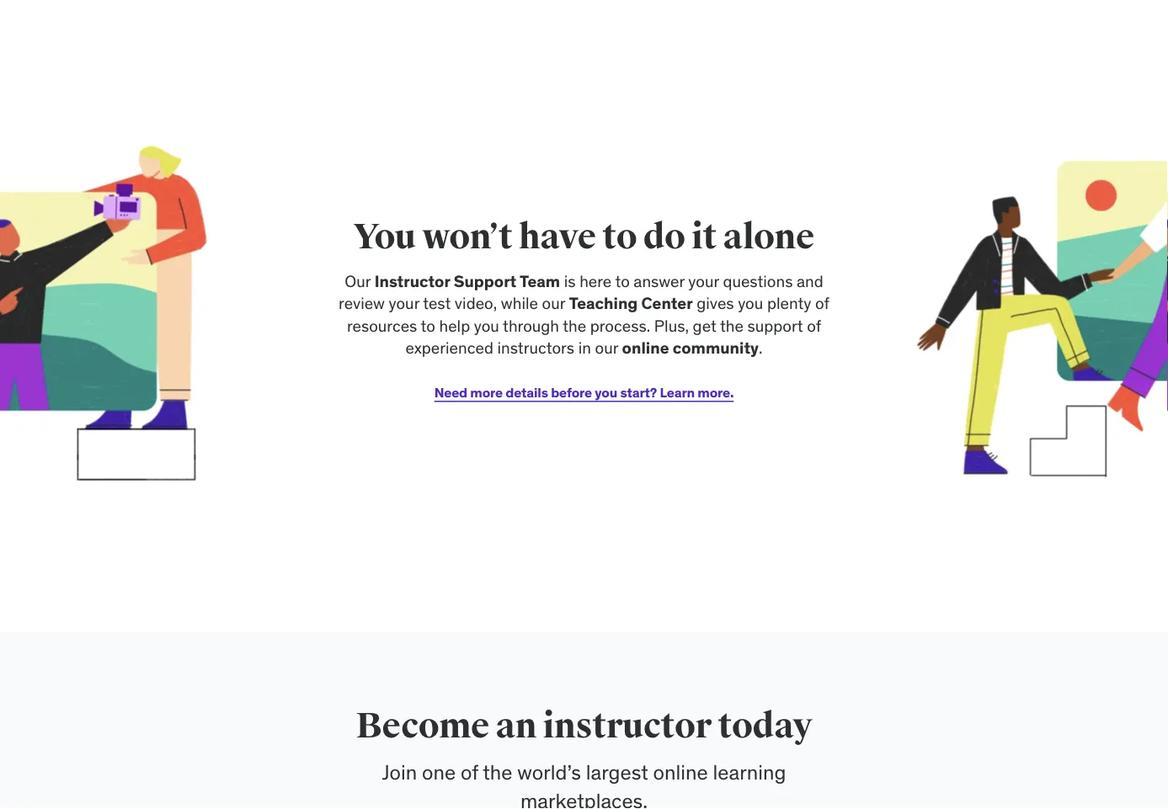 Task type: vqa. For each thing, say whether or not it's contained in the screenshot.
the bottom our
yes



Task type: describe. For each thing, give the bounding box(es) containing it.
experienced
[[405, 338, 493, 358]]

plenty
[[767, 293, 811, 313]]

more.
[[698, 384, 734, 401]]

resources
[[347, 315, 417, 336]]

you inside need more details before you start? learn more. link
[[595, 384, 617, 401]]

to inside is here to answer your questions and review your test video, while our
[[615, 271, 630, 291]]

online inside the join one of the world's largest online learning marketplaces.
[[653, 760, 708, 785]]

center
[[641, 293, 693, 313]]

0 vertical spatial of
[[815, 293, 829, 313]]

while
[[501, 293, 538, 313]]

largest
[[586, 760, 648, 785]]

world's
[[517, 760, 581, 785]]

our instructor support team
[[345, 271, 560, 291]]

you won't have to do it alone
[[354, 215, 814, 259]]

here
[[580, 271, 612, 291]]

instructor
[[375, 271, 450, 291]]

.
[[759, 338, 763, 358]]

learning
[[713, 760, 786, 785]]

help
[[439, 315, 470, 336]]

0 horizontal spatial your
[[389, 293, 419, 313]]

gives you plenty of resources to help you through the process. plus, get the support of experienced instructors in our
[[347, 293, 829, 358]]

instructors
[[497, 338, 574, 358]]

video,
[[455, 293, 497, 313]]

our
[[345, 271, 371, 291]]

support
[[454, 271, 516, 291]]

test
[[423, 293, 451, 313]]

join
[[382, 760, 417, 785]]

you
[[354, 215, 416, 259]]

0 vertical spatial to
[[602, 215, 637, 259]]

0 horizontal spatial you
[[474, 315, 499, 336]]

our inside 'gives you plenty of resources to help you through the process. plus, get the support of experienced instructors in our'
[[595, 338, 618, 358]]

and
[[797, 271, 823, 291]]

review
[[339, 293, 385, 313]]

more
[[470, 384, 503, 401]]

details
[[506, 384, 548, 401]]

before
[[551, 384, 592, 401]]

join one of the world's largest online learning marketplaces.
[[382, 760, 786, 809]]

one
[[422, 760, 456, 785]]

get
[[693, 315, 717, 336]]

teaching
[[569, 293, 638, 313]]

marketplaces.
[[520, 788, 648, 809]]



Task type: locate. For each thing, give the bounding box(es) containing it.
the inside the join one of the world's largest online learning marketplaces.
[[483, 760, 512, 785]]

2 horizontal spatial the
[[720, 315, 744, 336]]

2 horizontal spatial you
[[738, 293, 763, 313]]

1 vertical spatial to
[[615, 271, 630, 291]]

of down "and"
[[815, 293, 829, 313]]

is
[[564, 271, 576, 291]]

community
[[673, 338, 759, 358]]

today
[[718, 704, 812, 748]]

you
[[738, 293, 763, 313], [474, 315, 499, 336], [595, 384, 617, 401]]

to
[[602, 215, 637, 259], [615, 271, 630, 291], [421, 315, 435, 336]]

process.
[[590, 315, 650, 336]]

through
[[503, 315, 559, 336]]

to up the teaching center
[[615, 271, 630, 291]]

you left start?
[[595, 384, 617, 401]]

2 vertical spatial of
[[461, 760, 478, 785]]

your up "gives"
[[688, 271, 719, 291]]

start?
[[620, 384, 657, 401]]

0 vertical spatial online
[[622, 338, 669, 358]]

online
[[622, 338, 669, 358], [653, 760, 708, 785]]

2 vertical spatial to
[[421, 315, 435, 336]]

your
[[688, 271, 719, 291], [389, 293, 419, 313]]

1 vertical spatial your
[[389, 293, 419, 313]]

an
[[496, 704, 537, 748]]

won't
[[422, 215, 512, 259]]

online down 'process.'
[[622, 338, 669, 358]]

you down video,
[[474, 315, 499, 336]]

learn
[[660, 384, 695, 401]]

1 vertical spatial our
[[595, 338, 618, 358]]

questions
[[723, 271, 793, 291]]

team
[[520, 271, 560, 291]]

1 vertical spatial of
[[807, 315, 821, 336]]

the right get
[[720, 315, 744, 336]]

do
[[643, 215, 685, 259]]

0 vertical spatial you
[[738, 293, 763, 313]]

0 vertical spatial your
[[688, 271, 719, 291]]

plus,
[[654, 315, 689, 336]]

it
[[691, 215, 717, 259]]

in
[[578, 338, 591, 358]]

alone
[[723, 215, 814, 259]]

of
[[815, 293, 829, 313], [807, 315, 821, 336], [461, 760, 478, 785]]

gives
[[697, 293, 734, 313]]

0 horizontal spatial the
[[483, 760, 512, 785]]

of right one
[[461, 760, 478, 785]]

0 horizontal spatial our
[[542, 293, 565, 313]]

to left do
[[602, 215, 637, 259]]

our down team
[[542, 293, 565, 313]]

1 horizontal spatial you
[[595, 384, 617, 401]]

teaching center
[[569, 293, 693, 313]]

become an instructor today
[[356, 704, 812, 748]]

have
[[519, 215, 596, 259]]

the
[[563, 315, 586, 336], [720, 315, 744, 336], [483, 760, 512, 785]]

the up "in"
[[563, 315, 586, 336]]

1 horizontal spatial the
[[563, 315, 586, 336]]

need
[[434, 384, 467, 401]]

need more details before you start? learn more.
[[434, 384, 734, 401]]

our right "in"
[[595, 338, 618, 358]]

to down "test"
[[421, 315, 435, 336]]

of inside the join one of the world's largest online learning marketplaces.
[[461, 760, 478, 785]]

instructor
[[543, 704, 712, 748]]

is here to answer your questions and review your test video, while our
[[339, 271, 823, 313]]

1 horizontal spatial your
[[688, 271, 719, 291]]

1 vertical spatial online
[[653, 760, 708, 785]]

answer
[[634, 271, 685, 291]]

online community .
[[622, 338, 763, 358]]

you down questions
[[738, 293, 763, 313]]

1 vertical spatial you
[[474, 315, 499, 336]]

0 vertical spatial our
[[542, 293, 565, 313]]

of down the plenty
[[807, 315, 821, 336]]

1 horizontal spatial our
[[595, 338, 618, 358]]

become
[[356, 704, 489, 748]]

our
[[542, 293, 565, 313], [595, 338, 618, 358]]

need more details before you start? learn more. link
[[434, 373, 734, 413]]

to inside 'gives you plenty of resources to help you through the process. plus, get the support of experienced instructors in our'
[[421, 315, 435, 336]]

your down instructor
[[389, 293, 419, 313]]

the down an
[[483, 760, 512, 785]]

2 vertical spatial you
[[595, 384, 617, 401]]

support
[[747, 315, 803, 336]]

our inside is here to answer your questions and review your test video, while our
[[542, 293, 565, 313]]

online right largest
[[653, 760, 708, 785]]



